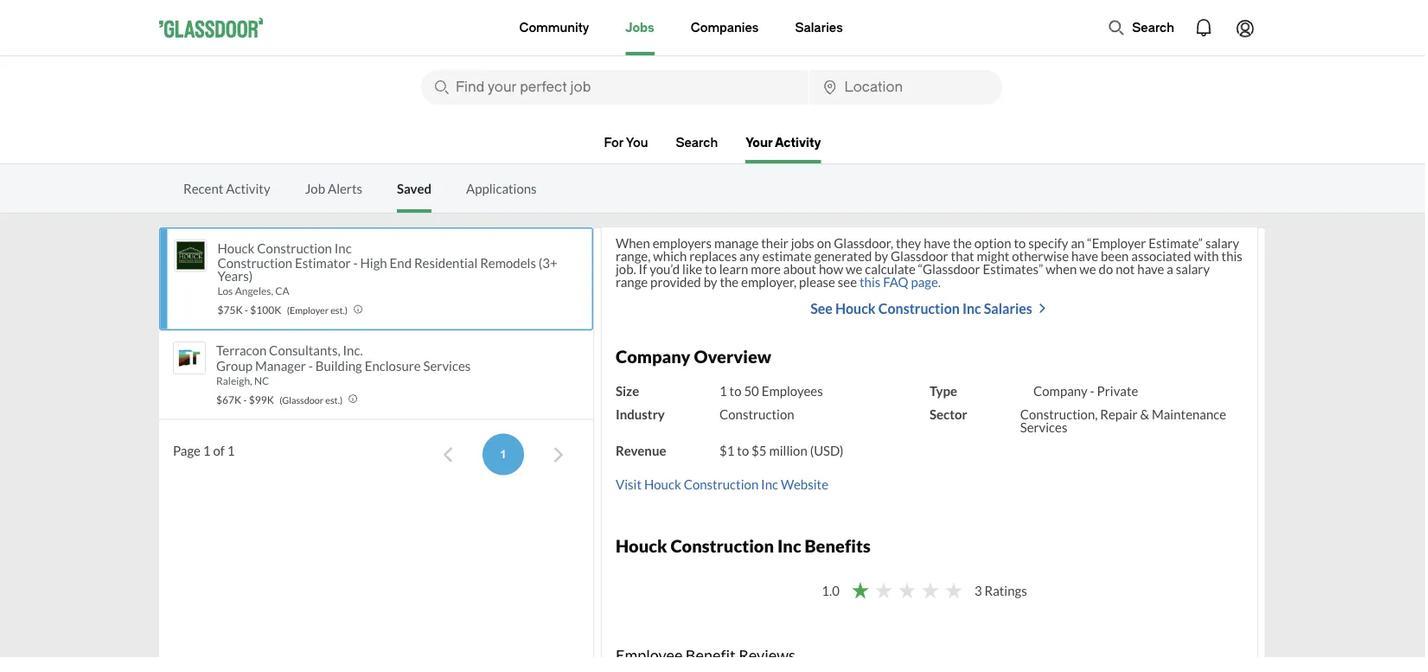 Task type: locate. For each thing, give the bounding box(es) containing it.
1 vertical spatial est.)
[[325, 394, 343, 405]]

est.) right (employer
[[330, 305, 348, 316]]

activity right recent on the left top of page
[[226, 181, 270, 196]]

not
[[1116, 261, 1135, 277]]

to up estimates"
[[1014, 235, 1026, 251]]

range
[[616, 274, 648, 290]]

- right $75k
[[245, 303, 248, 316]]

3 ratings
[[974, 583, 1027, 598]]

of
[[213, 443, 225, 458]]

like
[[682, 261, 702, 277]]

with
[[1194, 248, 1219, 264]]

0 horizontal spatial company
[[616, 346, 691, 367]]

inc left high at left
[[334, 240, 352, 256]]

for you link
[[604, 135, 648, 160]]

we left "do" in the right of the page
[[1079, 261, 1096, 277]]

construction, repair & maintenance services
[[1020, 406, 1226, 435]]

activity for your activity
[[775, 135, 821, 150]]

0 horizontal spatial none field
[[421, 70, 808, 105]]

this inside the when employers manage their jobs on glassdoor, they have the option to specify an "employer estimate" salary range, which replaces any estimate generated by glassdoor that might otherwise have been associated with this job. if you'd like to learn more about how we calculate "glassdoor estimates" when we do not have a salary range provided by the employer, please see
[[1221, 248, 1243, 264]]

this
[[1221, 248, 1243, 264], [860, 274, 881, 290]]

$67k - $99k (glassdoor est.)
[[216, 393, 343, 405]]

construction,
[[1020, 406, 1098, 422]]

construction down visit houck construction inc website link on the bottom
[[671, 536, 774, 556]]

page.
[[911, 274, 941, 290]]

next icon image
[[548, 445, 569, 465]]

3
[[974, 583, 982, 598]]

- left high at left
[[353, 255, 358, 271]]

0 vertical spatial est.)
[[330, 305, 348, 316]]

1 horizontal spatial salaries
[[984, 300, 1032, 317]]

to right like
[[705, 261, 717, 277]]

recent activity link
[[183, 181, 270, 196]]

revenue
[[616, 443, 666, 458]]

your activity
[[746, 135, 821, 150]]

manager
[[255, 358, 306, 373]]

0 vertical spatial company
[[616, 346, 691, 367]]

companies link
[[691, 0, 759, 55]]

salary right estimate"
[[1205, 235, 1239, 251]]

(glassdoor
[[279, 394, 324, 405]]

residential
[[414, 255, 478, 271]]

0 horizontal spatial have
[[924, 235, 951, 251]]

salaries
[[795, 20, 843, 35], [984, 300, 1032, 317]]

company up size
[[616, 346, 691, 367]]

specify
[[1028, 235, 1068, 251]]

est.) right (glassdoor
[[325, 394, 343, 405]]

0 vertical spatial salary
[[1205, 235, 1239, 251]]

employer,
[[741, 274, 797, 290]]

houck up years)
[[217, 240, 255, 256]]

houck
[[217, 240, 255, 256], [835, 300, 876, 317], [644, 476, 681, 492], [616, 536, 667, 556]]

1 right the of
[[227, 443, 235, 458]]

1 right prev icon
[[500, 448, 506, 461]]

we right how
[[846, 261, 862, 277]]

- left $99k
[[243, 393, 247, 405]]

(usd)
[[810, 443, 844, 458]]

company for company - private
[[1033, 383, 1087, 399]]

for you
[[604, 135, 648, 150]]

0 vertical spatial the
[[953, 235, 972, 251]]

$75k - $100k (employer est.)
[[217, 303, 348, 316]]

this right see
[[860, 274, 881, 290]]

have left "do" in the right of the page
[[1071, 248, 1098, 264]]

50
[[744, 383, 759, 399]]

none field search keyword
[[421, 70, 808, 105]]

maintenance
[[1152, 406, 1226, 422]]

los
[[217, 284, 233, 297]]

est.)
[[330, 305, 348, 316], [325, 394, 343, 405]]

1 horizontal spatial none field
[[810, 70, 1002, 105]]

might
[[977, 248, 1009, 264]]

replaces
[[689, 248, 737, 264]]

by right like
[[704, 274, 717, 290]]

have left that
[[924, 235, 951, 251]]

nc
[[254, 374, 269, 387]]

to left 50
[[729, 383, 742, 399]]

ca
[[275, 284, 289, 297]]

the up "glassdoor
[[953, 235, 972, 251]]

1 horizontal spatial by
[[874, 248, 888, 264]]

1 left the of
[[203, 443, 211, 458]]

2 horizontal spatial have
[[1137, 261, 1164, 277]]

0 vertical spatial services
[[423, 358, 471, 373]]

1 vertical spatial salaries
[[984, 300, 1032, 317]]

houck construction inc construction estimator - high end residential remodels (3+ years) los angeles, ca
[[217, 240, 558, 297]]

0 horizontal spatial activity
[[226, 181, 270, 196]]

otherwise
[[1012, 248, 1069, 264]]

0 vertical spatial search
[[1132, 20, 1174, 35]]

see
[[810, 300, 833, 317]]

1 inside button
[[500, 448, 506, 461]]

activity right "your"
[[775, 135, 821, 150]]

sector
[[930, 406, 967, 422]]

activity
[[775, 135, 821, 150], [226, 181, 270, 196]]

terracon consultants, inc. logo image
[[176, 344, 203, 372]]

1 horizontal spatial the
[[953, 235, 972, 251]]

est.) inside $75k - $100k (employer est.)
[[330, 305, 348, 316]]

services down 'company - private'
[[1020, 419, 1067, 435]]

job.
[[616, 261, 636, 277]]

0 vertical spatial salaries
[[795, 20, 843, 35]]

0 vertical spatial activity
[[775, 135, 821, 150]]

0 horizontal spatial we
[[846, 261, 862, 277]]

1 vertical spatial activity
[[226, 181, 270, 196]]

company up construction,
[[1033, 383, 1087, 399]]

services right enclosure
[[423, 358, 471, 373]]

visit houck construction inc website
[[616, 476, 828, 492]]

which
[[653, 248, 687, 264]]

0 vertical spatial this
[[1221, 248, 1243, 264]]

houck inside houck construction inc construction estimator - high end residential remodels (3+ years) los angeles, ca
[[217, 240, 255, 256]]

jobs
[[626, 20, 654, 35]]

0 horizontal spatial services
[[423, 358, 471, 373]]

salary
[[1205, 235, 1239, 251], [1176, 261, 1210, 277]]

1 horizontal spatial we
[[1079, 261, 1096, 277]]

terracon
[[216, 343, 267, 358]]

job alerts link
[[305, 181, 362, 196]]

website
[[781, 476, 828, 492]]

1 horizontal spatial search
[[1132, 20, 1174, 35]]

salary right "a"
[[1176, 261, 1210, 277]]

0 horizontal spatial the
[[720, 274, 739, 290]]

your activity link
[[746, 135, 821, 163]]

1 none field from the left
[[421, 70, 808, 105]]

remodels
[[480, 255, 536, 271]]

2 we from the left
[[1079, 261, 1096, 277]]

1 horizontal spatial company
[[1033, 383, 1087, 399]]

have left "a"
[[1137, 261, 1164, 277]]

est.) for high
[[330, 305, 348, 316]]

you
[[626, 135, 648, 150]]

an
[[1071, 235, 1085, 251]]

building
[[315, 358, 362, 373]]

1 to 50 employees
[[719, 383, 823, 399]]

search
[[1132, 20, 1174, 35], [676, 135, 718, 150]]

0 horizontal spatial this
[[860, 274, 881, 290]]

1 vertical spatial this
[[860, 274, 881, 290]]

1 vertical spatial by
[[704, 274, 717, 290]]

est.) inside '$67k - $99k (glassdoor est.)'
[[325, 394, 343, 405]]

this right with in the top of the page
[[1221, 248, 1243, 264]]

0 horizontal spatial salaries
[[795, 20, 843, 35]]

when
[[1046, 261, 1077, 277]]

$1
[[719, 443, 735, 458]]

None field
[[421, 70, 808, 105], [810, 70, 1002, 105]]

1 horizontal spatial services
[[1020, 419, 1067, 435]]

see
[[838, 274, 857, 290]]

salaries link
[[795, 0, 843, 55]]

see houck construction inc salaries
[[810, 300, 1032, 317]]

1 vertical spatial services
[[1020, 419, 1067, 435]]

houck construction inc benefits
[[616, 536, 871, 556]]

&
[[1140, 406, 1149, 422]]

1 vertical spatial the
[[720, 274, 739, 290]]

1 vertical spatial company
[[1033, 383, 1087, 399]]

estimate
[[762, 248, 812, 264]]

2 none field from the left
[[810, 70, 1002, 105]]

the down "replaces"
[[720, 274, 739, 290]]

by up faq
[[874, 248, 888, 264]]

- left private
[[1090, 383, 1094, 399]]

0 horizontal spatial search
[[676, 135, 718, 150]]

to
[[1014, 235, 1026, 251], [705, 261, 717, 277], [729, 383, 742, 399], [737, 443, 749, 458]]

community
[[519, 20, 589, 35]]

1 horizontal spatial this
[[1221, 248, 1243, 264]]

- left building at the bottom left of the page
[[308, 358, 313, 373]]

prev icon image
[[438, 445, 458, 465]]

industry
[[616, 406, 665, 422]]

alerts
[[328, 181, 362, 196]]

- inside houck construction inc construction estimator - high end residential remodels (3+ years) los angeles, ca
[[353, 255, 358, 271]]

1 we from the left
[[846, 261, 862, 277]]

1 horizontal spatial activity
[[775, 135, 821, 150]]

search link
[[676, 135, 718, 160]]



Task type: vqa. For each thing, say whether or not it's contained in the screenshot.
RKA to the bottom
no



Task type: describe. For each thing, give the bounding box(es) containing it.
visit
[[616, 476, 642, 492]]

provided
[[650, 274, 701, 290]]

(3+
[[539, 255, 558, 271]]

services inside construction, repair & maintenance services
[[1020, 419, 1067, 435]]

services inside the terracon consultants, inc. group manager - building enclosure services raleigh, nc
[[423, 358, 471, 373]]

inc.
[[343, 343, 363, 358]]

1 left 50
[[719, 383, 727, 399]]

employees
[[762, 383, 823, 399]]

construction down 50
[[719, 406, 794, 422]]

any
[[739, 248, 760, 264]]

terracon consultants, inc. link
[[216, 342, 363, 359]]

size
[[616, 383, 639, 399]]

Search keyword field
[[421, 70, 808, 105]]

houck down visit
[[616, 536, 667, 556]]

0 horizontal spatial by
[[704, 274, 717, 290]]

inc inside houck construction inc construction estimator - high end residential remodels (3+ years) los angeles, ca
[[334, 240, 352, 256]]

for
[[604, 135, 624, 150]]

saved link
[[397, 181, 431, 213]]

search button
[[1099, 10, 1183, 45]]

houck down see
[[835, 300, 876, 317]]

job alerts
[[305, 181, 362, 196]]

inc left website
[[761, 476, 778, 492]]

that
[[951, 248, 974, 264]]

companies
[[691, 20, 759, 35]]

$67k
[[216, 393, 241, 405]]

construction down page.
[[878, 300, 960, 317]]

"glassdoor
[[918, 261, 980, 277]]

inc down "glassdoor
[[962, 300, 981, 317]]

group
[[216, 358, 253, 373]]

they
[[896, 235, 921, 251]]

- inside the terracon consultants, inc. group manager - building enclosure services raleigh, nc
[[308, 358, 313, 373]]

to right $1
[[737, 443, 749, 458]]

raleigh,
[[216, 374, 252, 387]]

ratings
[[984, 583, 1027, 598]]

when
[[616, 235, 650, 251]]

activity for recent activity
[[226, 181, 270, 196]]

- for $75k - $100k (employer est.)
[[245, 303, 248, 316]]

end
[[390, 255, 412, 271]]

construction down $1
[[684, 476, 759, 492]]

job
[[305, 181, 325, 196]]

$75k
[[217, 303, 243, 316]]

$5
[[752, 443, 767, 458]]

- for company - private
[[1090, 383, 1094, 399]]

1 vertical spatial salary
[[1176, 261, 1210, 277]]

terracon consultants, inc. group manager - building enclosure services raleigh, nc
[[216, 343, 471, 387]]

million
[[769, 443, 807, 458]]

consultants,
[[269, 343, 340, 358]]

years)
[[217, 268, 253, 284]]

jobs
[[791, 235, 814, 251]]

recent
[[183, 181, 223, 196]]

construction up ca
[[257, 240, 332, 256]]

learn
[[719, 261, 748, 277]]

$99k
[[249, 393, 274, 405]]

high
[[360, 255, 387, 271]]

1.0
[[822, 583, 840, 598]]

about
[[783, 261, 816, 277]]

faq
[[883, 274, 908, 290]]

range,
[[616, 248, 651, 264]]

construction up angeles,
[[217, 255, 292, 271]]

"employer
[[1087, 235, 1146, 251]]

more
[[751, 261, 781, 277]]

search inside button
[[1132, 20, 1174, 35]]

estimate"
[[1149, 235, 1203, 251]]

0 vertical spatial by
[[874, 248, 888, 264]]

this faq page. link
[[860, 274, 941, 290]]

associated
[[1131, 248, 1191, 264]]

when employers manage their jobs on glassdoor, they have the option to specify an "employer estimate" salary range, which replaces any estimate generated by glassdoor that might otherwise have been associated with this job. if you'd like to learn more about how we calculate "glassdoor estimates" when we do not have a salary range provided by the employer, please see
[[616, 235, 1243, 290]]

houck right visit
[[644, 476, 681, 492]]

glassdoor
[[891, 248, 948, 264]]

1 vertical spatial search
[[676, 135, 718, 150]]

if
[[639, 261, 647, 277]]

est.) for building
[[325, 394, 343, 405]]

jobs link
[[626, 0, 654, 55]]

Search location field
[[810, 70, 1002, 105]]

overview
[[694, 346, 771, 367]]

generated
[[814, 248, 872, 264]]

none field the search location
[[810, 70, 1002, 105]]

do
[[1099, 261, 1113, 277]]

company overview
[[616, 346, 771, 367]]

benefits
[[805, 536, 871, 556]]

enclosure
[[365, 358, 421, 373]]

their
[[761, 235, 789, 251]]

glassdoor,
[[834, 235, 893, 251]]

type
[[930, 383, 957, 399]]

1 horizontal spatial have
[[1071, 248, 1098, 264]]

- for $67k - $99k (glassdoor est.)
[[243, 393, 247, 405]]

company - private
[[1033, 383, 1138, 399]]

estimates"
[[983, 261, 1043, 277]]

inc left benefits
[[777, 536, 801, 556]]

your
[[746, 135, 773, 150]]

manage
[[714, 235, 759, 251]]

$100k
[[250, 303, 281, 316]]

houck construction inc logo image
[[177, 242, 205, 269]]

saved
[[397, 181, 431, 196]]

page 1 of 1
[[173, 443, 235, 458]]

(employer
[[287, 305, 329, 316]]

company for company overview
[[616, 346, 691, 367]]

community link
[[519, 0, 589, 55]]

$1 to $5 million (usd)
[[719, 443, 844, 458]]

page
[[173, 443, 201, 458]]

this faq page.
[[860, 274, 941, 290]]

private
[[1097, 383, 1138, 399]]



